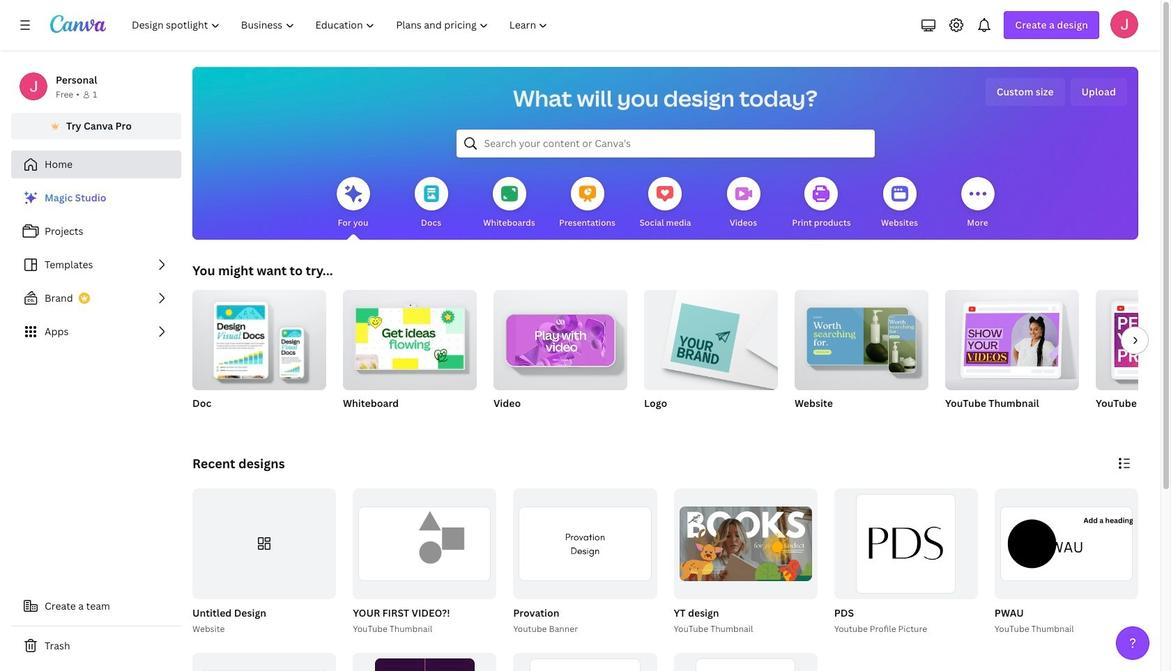 Task type: vqa. For each thing, say whether or not it's contained in the screenshot.
TOP LEVEL NAVIGATION element
yes



Task type: locate. For each thing, give the bounding box(es) containing it.
None search field
[[456, 130, 875, 158]]

top level navigation element
[[123, 11, 560, 39]]

james peterson image
[[1111, 10, 1138, 38]]

list
[[11, 184, 181, 346]]

group
[[494, 284, 627, 428], [494, 284, 627, 390], [644, 284, 778, 428], [644, 284, 778, 390], [795, 284, 929, 428], [795, 284, 929, 390], [945, 284, 1079, 428], [945, 284, 1079, 390], [192, 290, 326, 428], [343, 290, 477, 428], [1096, 290, 1171, 428], [1096, 290, 1171, 390], [190, 489, 336, 636], [192, 489, 336, 599], [350, 489, 497, 636], [353, 489, 497, 599], [511, 489, 657, 636], [513, 489, 657, 599], [671, 489, 818, 636], [674, 489, 818, 599], [831, 489, 978, 636], [834, 489, 978, 599], [992, 489, 1138, 636], [995, 489, 1138, 599], [353, 653, 497, 671], [513, 653, 657, 671], [674, 653, 818, 671]]

Search search field
[[484, 130, 847, 157]]



